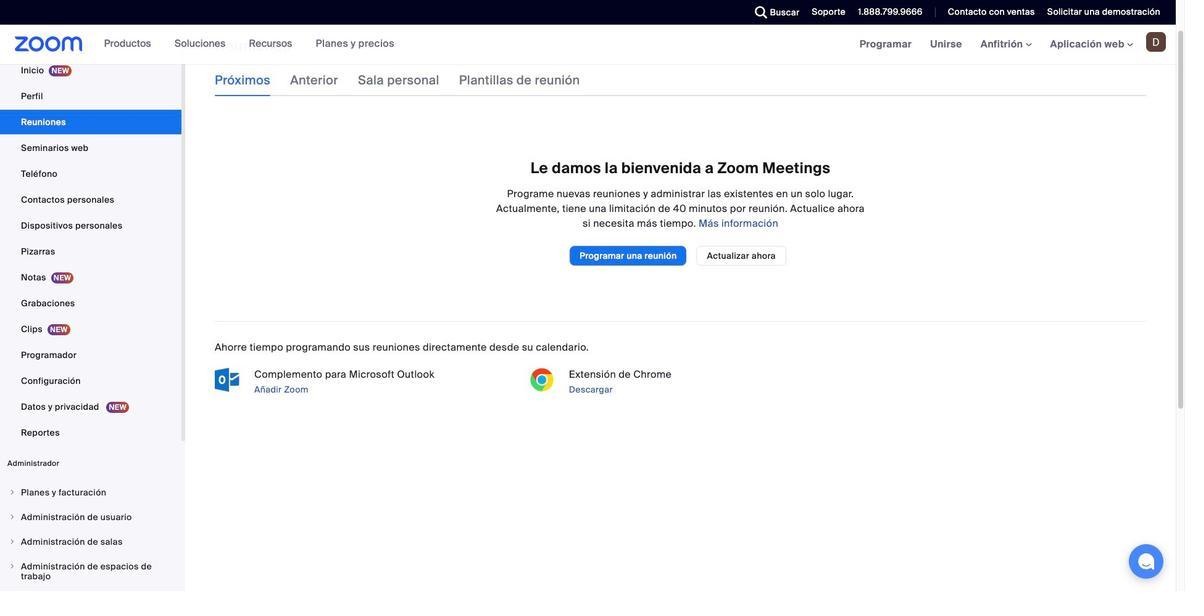 Task type: locate. For each thing, give the bounding box(es) containing it.
0 vertical spatial right image
[[9, 489, 16, 497]]

4 menu item from the top
[[0, 555, 181, 589]]

2 right image from the top
[[9, 514, 16, 522]]

application
[[1067, 41, 1146, 54]]

right image
[[9, 539, 16, 546]]

menu item
[[0, 481, 181, 505], [0, 506, 181, 530], [0, 531, 181, 554], [0, 555, 181, 589], [0, 590, 181, 592]]

tabs of meeting tab list
[[215, 64, 600, 97]]

1 right image from the top
[[9, 489, 16, 497]]

2 menu item from the top
[[0, 506, 181, 530]]

right image for 4th menu item from the bottom of the admin menu menu
[[9, 514, 16, 522]]

3 right image from the top
[[9, 564, 16, 571]]

admin menu menu
[[0, 481, 181, 592]]

banner
[[0, 25, 1176, 65]]

right image for first menu item
[[9, 489, 16, 497]]

right image
[[9, 489, 16, 497], [9, 514, 16, 522], [9, 564, 16, 571]]

1 vertical spatial right image
[[9, 514, 16, 522]]

2 vertical spatial right image
[[9, 564, 16, 571]]

product information navigation
[[82, 25, 404, 64]]

3 menu item from the top
[[0, 531, 181, 554]]

personal menu menu
[[0, 58, 181, 447]]



Task type: vqa. For each thing, say whether or not it's contained in the screenshot.
ROI, on the top
no



Task type: describe. For each thing, give the bounding box(es) containing it.
right image for fourth menu item
[[9, 564, 16, 571]]

open chat image
[[1137, 554, 1155, 571]]

1 menu item from the top
[[0, 481, 181, 505]]

meetings navigation
[[850, 25, 1176, 65]]

zoom logo image
[[15, 36, 82, 52]]

5 menu item from the top
[[0, 590, 181, 592]]

imagen del perfil image
[[1146, 32, 1166, 52]]



